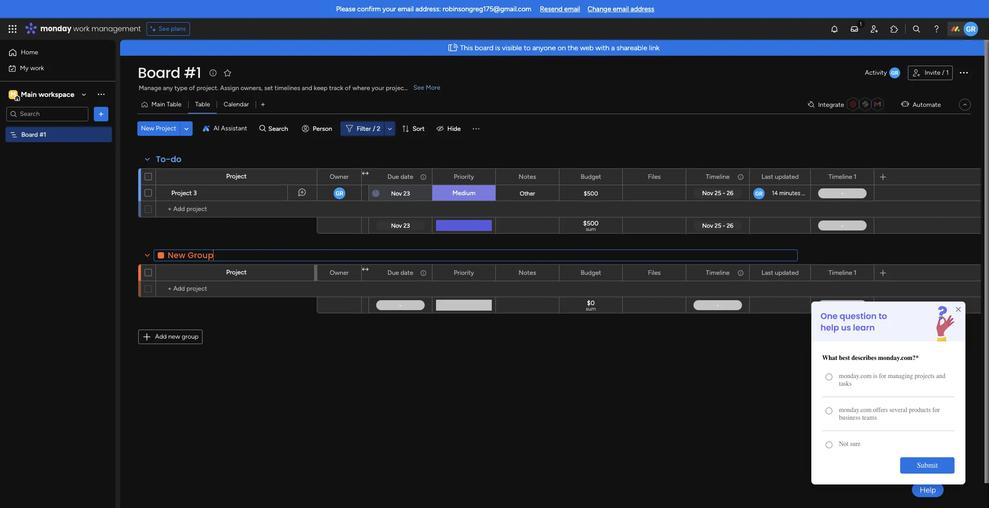 Task type: vqa. For each thing, say whether or not it's contained in the screenshot.
'Board #1'
yes



Task type: locate. For each thing, give the bounding box(es) containing it.
1 files field from the top
[[646, 172, 663, 182]]

1 column information image from the left
[[420, 173, 427, 181]]

and
[[302, 84, 312, 92]]

0 vertical spatial /
[[942, 69, 945, 77]]

2 vertical spatial 1
[[854, 269, 856, 277]]

notes
[[519, 173, 536, 181], [519, 269, 536, 277]]

1 vertical spatial due date
[[388, 269, 413, 277]]

0 vertical spatial $500
[[584, 190, 598, 197]]

2 due from the top
[[388, 269, 399, 277]]

monday work management
[[40, 24, 141, 34]]

0 vertical spatial notes
[[519, 173, 536, 181]]

options image
[[958, 67, 969, 78]]

1 vertical spatial v2 expand column image
[[362, 266, 369, 274]]

0 vertical spatial budget field
[[578, 172, 603, 182]]

management
[[91, 24, 141, 34]]

column information image
[[420, 173, 427, 181], [737, 173, 744, 181]]

2 timeline 1 field from the top
[[826, 268, 859, 278]]

board down search in workspace 'field'
[[21, 131, 38, 138]]

address:
[[415, 5, 441, 13]]

1 vertical spatial #1
[[40, 131, 46, 138]]

2
[[377, 125, 380, 133]]

1 vertical spatial files
[[648, 269, 661, 277]]

1 vertical spatial board
[[21, 131, 38, 138]]

1 vertical spatial updated
[[775, 269, 799, 277]]

option
[[0, 126, 116, 128]]

board up any at top
[[138, 63, 180, 83]]

main down manage
[[151, 101, 165, 108]]

Budget field
[[578, 172, 603, 182], [578, 268, 603, 278]]

sum for $500
[[586, 226, 596, 233]]

please confirm your email address: robinsongreg175@gmail.com
[[336, 5, 531, 13]]

ai assistant button
[[199, 121, 251, 136]]

1 vertical spatial see
[[413, 84, 424, 92]]

budget
[[580, 173, 601, 181], [580, 269, 601, 277]]

0 vertical spatial priority field
[[452, 172, 476, 182]]

1 horizontal spatial column information image
[[737, 173, 744, 181]]

owners,
[[241, 84, 263, 92]]

do
[[171, 154, 181, 165]]

2 sum from the top
[[586, 306, 596, 312]]

files
[[648, 173, 661, 181], [648, 269, 661, 277]]

1 vertical spatial budget field
[[578, 268, 603, 278]]

1 sum from the top
[[586, 226, 596, 233]]

last updated for 1st last updated field from the top of the page
[[761, 173, 799, 181]]

2 last updated from the top
[[761, 269, 799, 277]]

1 horizontal spatial main
[[151, 101, 165, 108]]

1 vertical spatial + add project text field
[[160, 284, 313, 295]]

0 vertical spatial due date
[[388, 173, 413, 181]]

Due date field
[[385, 172, 416, 182], [385, 268, 416, 278]]

updated
[[775, 173, 799, 181], [775, 269, 799, 277]]

owner
[[330, 173, 349, 181], [330, 269, 349, 277]]

0 horizontal spatial column information image
[[420, 173, 427, 181]]

other
[[520, 190, 535, 197]]

2 updated from the top
[[775, 269, 799, 277]]

email left address:
[[398, 5, 414, 13]]

1 vertical spatial owner
[[330, 269, 349, 277]]

1 budget from the top
[[580, 173, 601, 181]]

+ add project text field down 3
[[160, 204, 313, 215]]

table down any at top
[[167, 101, 182, 108]]

1 vertical spatial files field
[[646, 268, 663, 278]]

sum inside the $500 sum
[[586, 226, 596, 233]]

hide
[[447, 125, 461, 133]]

of
[[189, 84, 195, 92], [345, 84, 351, 92]]

1 last updated field from the top
[[759, 172, 801, 182]]

1 vertical spatial your
[[372, 84, 384, 92]]

board
[[138, 63, 180, 83], [21, 131, 38, 138]]

1 priority field from the top
[[452, 172, 476, 182]]

automate
[[913, 101, 941, 109]]

2 files from the top
[[648, 269, 661, 277]]

1 horizontal spatial table
[[195, 101, 210, 108]]

0 vertical spatial see
[[159, 25, 169, 33]]

2 horizontal spatial email
[[613, 5, 629, 13]]

add view image
[[261, 101, 265, 108]]

1 vertical spatial board #1
[[21, 131, 46, 138]]

1 vertical spatial owner field
[[327, 268, 351, 278]]

#1
[[184, 63, 201, 83], [40, 131, 46, 138]]

email for resend email
[[564, 5, 580, 13]]

1 timeline field from the top
[[704, 172, 732, 182]]

budget for 1st budget field from the bottom of the page
[[580, 269, 601, 277]]

show board description image
[[207, 68, 218, 78]]

1 horizontal spatial /
[[942, 69, 945, 77]]

0 vertical spatial main
[[21, 90, 37, 99]]

1 vertical spatial last
[[761, 269, 773, 277]]

0 vertical spatial 1
[[946, 69, 949, 77]]

table down project.
[[195, 101, 210, 108]]

main inside button
[[151, 101, 165, 108]]

add
[[155, 333, 167, 341]]

Files field
[[646, 172, 663, 182], [646, 268, 663, 278]]

1 last updated from the top
[[761, 173, 799, 181]]

see
[[159, 25, 169, 33], [413, 84, 424, 92]]

1 vertical spatial last updated field
[[759, 268, 801, 278]]

0 horizontal spatial email
[[398, 5, 414, 13]]

2 budget from the top
[[580, 269, 601, 277]]

1 notes field from the top
[[516, 172, 538, 182]]

sort desc image
[[235, 262, 238, 268]]

2 notes from the top
[[519, 269, 536, 277]]

due for 2nd the due date field from the bottom of the page
[[388, 173, 399, 181]]

last updated for 2nd last updated field
[[761, 269, 799, 277]]

/ left 2 on the left top
[[373, 125, 375, 133]]

0 vertical spatial last
[[761, 173, 773, 181]]

/ inside button
[[942, 69, 945, 77]]

ai logo image
[[203, 125, 210, 132]]

1 vertical spatial priority field
[[452, 268, 476, 278]]

column information image for due date
[[420, 269, 427, 277]]

email right the change on the right top of page
[[613, 5, 629, 13]]

2 column information image from the left
[[737, 269, 744, 277]]

1 owner from the top
[[330, 173, 349, 181]]

visible
[[502, 44, 522, 52]]

0 vertical spatial timeline field
[[704, 172, 732, 182]]

1 vertical spatial timeline 1
[[828, 269, 856, 277]]

Timeline field
[[704, 172, 732, 182], [704, 268, 732, 278]]

of right track
[[345, 84, 351, 92]]

#1 up type
[[184, 63, 201, 83]]

0 horizontal spatial main
[[21, 90, 37, 99]]

2 of from the left
[[345, 84, 351, 92]]

2 owner from the top
[[330, 269, 349, 277]]

nov
[[391, 190, 402, 197]]

$500 sum
[[583, 220, 599, 233]]

0 horizontal spatial see
[[159, 25, 169, 33]]

work for my
[[30, 64, 44, 72]]

Last updated field
[[759, 172, 801, 182], [759, 268, 801, 278]]

project.
[[197, 84, 218, 92]]

web
[[580, 44, 594, 52]]

sum
[[586, 226, 596, 233], [586, 306, 596, 312]]

0 horizontal spatial column information image
[[420, 269, 427, 277]]

1 table from the left
[[167, 101, 182, 108]]

sort
[[413, 125, 425, 133]]

2 files field from the top
[[646, 268, 663, 278]]

your right confirm
[[382, 5, 396, 13]]

work inside button
[[30, 64, 44, 72]]

+ add project text field down sort desc "image"
[[160, 284, 313, 295]]

1 files from the top
[[648, 173, 661, 181]]

0 vertical spatial owner field
[[327, 172, 351, 182]]

board #1 down search in workspace 'field'
[[21, 131, 46, 138]]

last
[[761, 173, 773, 181], [761, 269, 773, 277]]

1 horizontal spatial #1
[[184, 63, 201, 83]]

1 horizontal spatial work
[[73, 24, 90, 34]]

0 vertical spatial due
[[388, 173, 399, 181]]

ago
[[802, 190, 812, 197]]

work right monday
[[73, 24, 90, 34]]

1 vertical spatial due
[[388, 269, 399, 277]]

0 horizontal spatial work
[[30, 64, 44, 72]]

0 horizontal spatial #1
[[40, 131, 46, 138]]

/ right the "invite"
[[942, 69, 945, 77]]

address
[[631, 5, 654, 13]]

main right "workspace" icon
[[21, 90, 37, 99]]

home button
[[5, 45, 97, 60]]

0 vertical spatial board
[[138, 63, 180, 83]]

1 column information image from the left
[[420, 269, 427, 277]]

2 timeline field from the top
[[704, 268, 732, 278]]

Owner field
[[327, 172, 351, 182], [327, 268, 351, 278]]

email right the resend
[[564, 5, 580, 13]]

workspace image
[[9, 90, 18, 99]]

Timeline 1 field
[[826, 172, 859, 182], [826, 268, 859, 278]]

0 horizontal spatial board
[[21, 131, 38, 138]]

add new group
[[155, 333, 199, 341]]

see left plans
[[159, 25, 169, 33]]

/ for 1
[[942, 69, 945, 77]]

1 horizontal spatial see
[[413, 84, 424, 92]]

main table
[[151, 101, 182, 108]]

main for main table
[[151, 101, 165, 108]]

1 vertical spatial sum
[[586, 306, 596, 312]]

v2 expand column image
[[362, 170, 369, 178], [362, 266, 369, 274]]

1 vertical spatial last updated
[[761, 269, 799, 277]]

new
[[168, 333, 180, 341]]

minutes
[[779, 190, 800, 197]]

your right "where"
[[372, 84, 384, 92]]

0 vertical spatial timeline 1
[[828, 173, 856, 181]]

$500
[[584, 190, 598, 197], [583, 220, 599, 228]]

2 due date field from the top
[[385, 268, 416, 278]]

1 vertical spatial timeline 1 field
[[826, 268, 859, 278]]

confirm
[[357, 5, 381, 13]]

1 vertical spatial priority
[[454, 269, 474, 277]]

0 horizontal spatial table
[[167, 101, 182, 108]]

1 updated from the top
[[775, 173, 799, 181]]

priority
[[454, 173, 474, 181], [454, 269, 474, 277]]

14 minutes ago
[[772, 190, 812, 197]]

0 vertical spatial #1
[[184, 63, 201, 83]]

1 vertical spatial main
[[151, 101, 165, 108]]

files for second files field from the bottom of the page
[[648, 173, 661, 181]]

Priority field
[[452, 172, 476, 182], [452, 268, 476, 278]]

0 vertical spatial board #1
[[138, 63, 201, 83]]

1 horizontal spatial column information image
[[737, 269, 744, 277]]

1 due date from the top
[[388, 173, 413, 181]]

1 vertical spatial due date field
[[385, 268, 416, 278]]

add new group button
[[138, 330, 203, 344]]

1 vertical spatial 1
[[854, 173, 856, 181]]

angle down image
[[184, 125, 189, 132]]

resend email
[[540, 5, 580, 13]]

calendar button
[[217, 97, 256, 112]]

1 budget field from the top
[[578, 172, 603, 182]]

board #1 up any at top
[[138, 63, 201, 83]]

0 horizontal spatial board #1
[[21, 131, 46, 138]]

main for main workspace
[[21, 90, 37, 99]]

1 vertical spatial /
[[373, 125, 375, 133]]

project
[[156, 125, 176, 132], [226, 173, 247, 180], [171, 189, 192, 197], [226, 269, 247, 277]]

timeline field for timeline's column information icon
[[704, 268, 732, 278]]

0 vertical spatial files
[[648, 173, 661, 181]]

due
[[388, 173, 399, 181], [388, 269, 399, 277]]

0 vertical spatial updated
[[775, 173, 799, 181]]

invite / 1
[[925, 69, 949, 77]]

1 + add project text field from the top
[[160, 204, 313, 215]]

0 vertical spatial date
[[401, 173, 413, 181]]

0 vertical spatial files field
[[646, 172, 663, 182]]

+ Add project text field
[[160, 204, 313, 215], [160, 284, 313, 295]]

resend
[[540, 5, 563, 13]]

0 horizontal spatial /
[[373, 125, 375, 133]]

1 vertical spatial budget
[[580, 269, 601, 277]]

0 vertical spatial owner
[[330, 173, 349, 181]]

0 vertical spatial notes field
[[516, 172, 538, 182]]

manage any type of project. assign owners, set timelines and keep track of where your project stands.
[[139, 84, 428, 92]]

23
[[403, 190, 410, 197]]

2 owner field from the top
[[327, 268, 351, 278]]

apps image
[[890, 24, 899, 34]]

1 timeline 1 from the top
[[828, 173, 856, 181]]

2 table from the left
[[195, 101, 210, 108]]

resend email link
[[540, 5, 580, 13]]

of right type
[[189, 84, 195, 92]]

timeline 1
[[828, 173, 856, 181], [828, 269, 856, 277]]

1 due from the top
[[388, 173, 399, 181]]

timeline field for column information image related to timeline
[[704, 172, 732, 182]]

to-do
[[156, 154, 181, 165]]

1 last from the top
[[761, 173, 773, 181]]

0 vertical spatial work
[[73, 24, 90, 34]]

sum for $0
[[586, 306, 596, 312]]

None field
[[154, 250, 798, 261]]

0 vertical spatial last updated
[[761, 173, 799, 181]]

0 vertical spatial priority
[[454, 173, 474, 181]]

2 email from the left
[[564, 5, 580, 13]]

3 email from the left
[[613, 5, 629, 13]]

date
[[401, 173, 413, 181], [401, 269, 413, 277]]

0 vertical spatial due date field
[[385, 172, 416, 182]]

0 vertical spatial + add project text field
[[160, 204, 313, 215]]

hide button
[[433, 121, 466, 136]]

0 vertical spatial v2 expand column image
[[362, 170, 369, 178]]

column information image
[[420, 269, 427, 277], [737, 269, 744, 277]]

budget for 2nd budget field from the bottom of the page
[[580, 173, 601, 181]]

To-do field
[[154, 154, 184, 165]]

1 vertical spatial notes
[[519, 269, 536, 277]]

workspace options image
[[97, 90, 106, 99]]

select product image
[[8, 24, 17, 34]]

on
[[558, 44, 566, 52]]

see left more
[[413, 84, 424, 92]]

1 vertical spatial date
[[401, 269, 413, 277]]

1 vertical spatial work
[[30, 64, 44, 72]]

see inside button
[[159, 25, 169, 33]]

please
[[336, 5, 356, 13]]

work right my
[[30, 64, 44, 72]]

Notes field
[[516, 172, 538, 182], [516, 268, 538, 278]]

0 vertical spatial last updated field
[[759, 172, 801, 182]]

see plans
[[159, 25, 186, 33]]

0 vertical spatial budget
[[580, 173, 601, 181]]

see more
[[413, 84, 440, 92]]

0 vertical spatial timeline 1 field
[[826, 172, 859, 182]]

$0
[[587, 300, 595, 307]]

0 horizontal spatial of
[[189, 84, 195, 92]]

options image
[[97, 109, 106, 119]]

/ for 2
[[373, 125, 375, 133]]

#1 down search in workspace 'field'
[[40, 131, 46, 138]]

1 horizontal spatial board #1
[[138, 63, 201, 83]]

the
[[568, 44, 578, 52]]

0 vertical spatial sum
[[586, 226, 596, 233]]

1 vertical spatial timeline field
[[704, 268, 732, 278]]

1 vertical spatial notes field
[[516, 268, 538, 278]]

1 horizontal spatial board
[[138, 63, 180, 83]]

nov 23
[[391, 190, 410, 197]]

2 column information image from the left
[[737, 173, 744, 181]]

1 horizontal spatial email
[[564, 5, 580, 13]]

1 vertical spatial $500
[[583, 220, 599, 228]]

1 horizontal spatial of
[[345, 84, 351, 92]]

main inside workspace selection element
[[21, 90, 37, 99]]

assign
[[220, 84, 239, 92]]



Task type: describe. For each thing, give the bounding box(es) containing it.
14
[[772, 190, 778, 197]]

board inside list box
[[21, 131, 38, 138]]

owner for second owner field
[[330, 269, 349, 277]]

filter / 2
[[357, 125, 380, 133]]

is
[[495, 44, 500, 52]]

#1 inside list box
[[40, 131, 46, 138]]

shareable
[[617, 44, 647, 52]]

filter
[[357, 125, 371, 133]]

set
[[264, 84, 273, 92]]

board #1 list box
[[0, 125, 116, 265]]

calendar
[[224, 101, 249, 108]]

1 v2 expand column image from the top
[[362, 170, 369, 178]]

column information image for timeline
[[737, 269, 744, 277]]

greg robinson image
[[964, 22, 978, 36]]

person
[[313, 125, 332, 133]]

collapse board header image
[[961, 101, 969, 108]]

main workspace
[[21, 90, 74, 99]]

board #1 inside list box
[[21, 131, 46, 138]]

group
[[182, 333, 199, 341]]

my work
[[20, 64, 44, 72]]

Board #1 field
[[136, 63, 203, 83]]

due for 2nd the due date field from the top of the page
[[388, 269, 399, 277]]

dapulse integrations image
[[808, 101, 815, 108]]

new project button
[[137, 121, 180, 136]]

animation image
[[445, 40, 460, 55]]

column information image for timeline
[[737, 173, 744, 181]]

project
[[386, 84, 406, 92]]

robinsongreg175@gmail.com
[[443, 5, 531, 13]]

invite / 1 button
[[908, 66, 953, 80]]

inbox image
[[850, 24, 859, 34]]

search everything image
[[912, 24, 921, 34]]

help
[[920, 486, 936, 495]]

$0 sum
[[586, 300, 596, 312]]

2 v2 expand column image from the top
[[362, 266, 369, 274]]

Search in workspace field
[[19, 109, 76, 119]]

a
[[611, 44, 615, 52]]

change email address link
[[588, 5, 654, 13]]

medium
[[452, 189, 475, 197]]

2 priority field from the top
[[452, 268, 476, 278]]

integrate
[[818, 101, 844, 109]]

Search field
[[266, 122, 293, 135]]

2 due date from the top
[[388, 269, 413, 277]]

person button
[[298, 121, 338, 136]]

see for see plans
[[159, 25, 169, 33]]

help image
[[932, 24, 941, 34]]

new project
[[141, 125, 176, 132]]

this
[[460, 44, 473, 52]]

ai
[[213, 125, 219, 132]]

2 priority from the top
[[454, 269, 474, 277]]

track
[[329, 84, 343, 92]]

work for monday
[[73, 24, 90, 34]]

v2 search image
[[259, 124, 266, 134]]

where
[[352, 84, 370, 92]]

1 due date field from the top
[[385, 172, 416, 182]]

more
[[426, 84, 440, 92]]

2 notes field from the top
[[516, 268, 538, 278]]

menu image
[[472, 124, 481, 133]]

notifications image
[[830, 24, 839, 34]]

to-
[[156, 154, 171, 165]]

change email address
[[588, 5, 654, 13]]

keep
[[314, 84, 327, 92]]

manage
[[139, 84, 161, 92]]

invite
[[925, 69, 940, 77]]

2 + add project text field from the top
[[160, 284, 313, 295]]

timelines
[[275, 84, 300, 92]]

1 owner field from the top
[[327, 172, 351, 182]]

0 vertical spatial your
[[382, 5, 396, 13]]

any
[[163, 84, 173, 92]]

1 of from the left
[[189, 84, 195, 92]]

1 date from the top
[[401, 173, 413, 181]]

see more link
[[412, 83, 441, 92]]

autopilot image
[[901, 98, 909, 110]]

assistant
[[221, 125, 247, 132]]

my work button
[[5, 61, 97, 75]]

table button
[[188, 97, 217, 112]]

1 image
[[857, 19, 865, 29]]

owner for first owner field from the top of the page
[[330, 173, 349, 181]]

$500 for $500 sum
[[583, 220, 599, 228]]

$500 for $500
[[584, 190, 598, 197]]

2 last updated field from the top
[[759, 268, 801, 278]]

updated for 1st last updated field from the top of the page
[[775, 173, 799, 181]]

to
[[524, 44, 531, 52]]

workspace
[[38, 90, 74, 99]]

2 timeline 1 from the top
[[828, 269, 856, 277]]

link
[[649, 44, 660, 52]]

1 email from the left
[[398, 5, 414, 13]]

sort button
[[398, 121, 430, 136]]

project 3
[[171, 189, 197, 197]]

ai assistant
[[213, 125, 247, 132]]

1 priority from the top
[[454, 173, 474, 181]]

anyone
[[532, 44, 556, 52]]

3
[[193, 189, 197, 197]]

new
[[141, 125, 154, 132]]

email for change email address
[[613, 5, 629, 13]]

invite members image
[[870, 24, 879, 34]]

add to favorites image
[[223, 68, 232, 77]]

board
[[475, 44, 493, 52]]

2 last from the top
[[761, 269, 773, 277]]

files for first files field from the bottom of the page
[[648, 269, 661, 277]]

2 budget field from the top
[[578, 268, 603, 278]]

workspace selection element
[[9, 89, 76, 101]]

project inside new project button
[[156, 125, 176, 132]]

1 timeline 1 field from the top
[[826, 172, 859, 182]]

1 notes from the top
[[519, 173, 536, 181]]

change
[[588, 5, 611, 13]]

1 inside button
[[946, 69, 949, 77]]

see plans button
[[146, 22, 190, 36]]

sort asc image
[[235, 262, 238, 268]]

this  board is visible to anyone on the web with a shareable link
[[460, 44, 660, 52]]

with
[[596, 44, 609, 52]]

main table button
[[137, 97, 188, 112]]

my
[[20, 64, 29, 72]]

activity
[[865, 69, 887, 77]]

home
[[21, 49, 38, 56]]

help button
[[912, 483, 944, 498]]

m
[[10, 90, 16, 98]]

updated for 2nd last updated field
[[775, 269, 799, 277]]

plans
[[171, 25, 186, 33]]

type
[[174, 84, 187, 92]]

see for see more
[[413, 84, 424, 92]]

arrow down image
[[384, 123, 395, 134]]

2 date from the top
[[401, 269, 413, 277]]

column information image for due date
[[420, 173, 427, 181]]

activity button
[[861, 66, 904, 80]]

monday
[[40, 24, 71, 34]]



